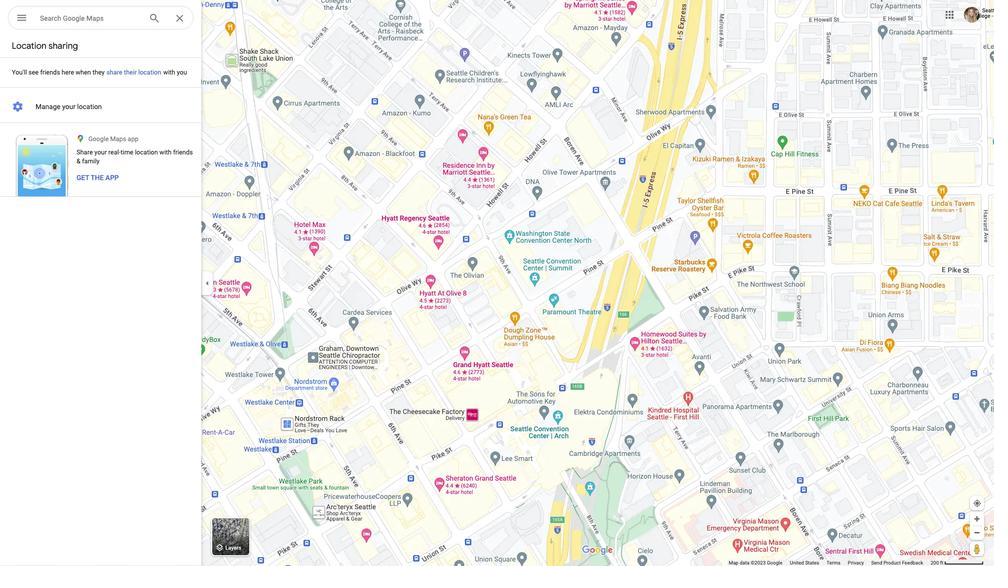 Task type: describe. For each thing, give the bounding box(es) containing it.
search google maps
[[40, 14, 104, 22]]

200 ft button
[[931, 560, 984, 566]]

maps inside location sharing main content
[[110, 135, 126, 143]]

200 ft
[[931, 560, 944, 566]]

location
[[12, 40, 46, 52]]

share your real-time location with friends & family
[[77, 149, 193, 165]]

google maps app
[[88, 135, 138, 143]]

sharing
[[49, 40, 78, 52]]

see
[[29, 69, 39, 76]]

feedback
[[902, 560, 923, 566]]

app for get the app
[[105, 174, 119, 182]]

time
[[121, 149, 133, 156]]

your for location
[[62, 103, 75, 111]]

manage
[[36, 103, 60, 111]]

location sharing main content
[[0, 36, 201, 566]]

0 vertical spatial with
[[163, 69, 175, 76]]

when
[[76, 69, 91, 76]]

share
[[77, 149, 93, 156]]

maps inside search box
[[86, 14, 104, 22]]

friends inside share your real-time location with friends & family
[[173, 149, 193, 156]]

1 vertical spatial location
[[77, 103, 102, 111]]

manage your location link
[[0, 97, 201, 116]]

search
[[40, 14, 61, 22]]

collapse side panel image
[[202, 278, 213, 289]]

location inside share your real-time location with friends & family
[[135, 149, 158, 156]]

you'll see friends here when they share their location with you
[[12, 69, 187, 76]]

real-
[[108, 149, 121, 156]]

get the app
[[77, 174, 119, 182]]

zoom out image
[[973, 529, 981, 537]]

you
[[177, 69, 187, 76]]

google account: michelle dermenjian  
(michelle.dermenjian@adept.ai) image
[[964, 7, 980, 23]]

you'll
[[12, 69, 27, 76]]

terms button
[[827, 560, 841, 566]]

location sharing
[[12, 40, 78, 52]]

search google maps field inside search box
[[40, 12, 141, 24]]

the
[[91, 174, 104, 182]]

send
[[871, 560, 882, 566]]

show your location image
[[973, 499, 982, 508]]

privacy
[[848, 560, 864, 566]]

product
[[884, 560, 901, 566]]

manage your location
[[36, 103, 102, 111]]

200
[[931, 560, 939, 566]]

ft
[[940, 560, 944, 566]]



Task type: locate. For each thing, give the bounding box(es) containing it.
layers
[[225, 545, 241, 552]]

google right ©2023
[[767, 560, 782, 566]]

get the app button
[[77, 173, 119, 183]]

app inside button
[[105, 174, 119, 182]]

terms
[[827, 560, 841, 566]]

google inside location sharing main content
[[88, 135, 109, 143]]

1 vertical spatial maps
[[110, 135, 126, 143]]

app for google maps app
[[128, 135, 138, 143]]

location right their on the top left of page
[[138, 69, 161, 76]]

2 horizontal spatial google
[[767, 560, 782, 566]]

privacy button
[[848, 560, 864, 566]]


[[16, 11, 28, 25]]

states
[[805, 560, 819, 566]]

google inside search box
[[63, 14, 85, 22]]

they
[[93, 69, 105, 76]]

send product feedback button
[[871, 560, 923, 566]]

0 horizontal spatial google
[[63, 14, 85, 22]]

search google maps field containing search google maps
[[8, 6, 193, 30]]

your inside share your real-time location with friends & family
[[94, 149, 107, 156]]

map data ©2023 google
[[729, 560, 782, 566]]

map
[[729, 560, 739, 566]]

zoom in image
[[973, 515, 981, 523]]

friends
[[40, 69, 60, 76], [173, 149, 193, 156]]

0 vertical spatial your
[[62, 103, 75, 111]]

1 vertical spatial app
[[105, 174, 119, 182]]

footer containing map data ©2023 google
[[729, 560, 931, 566]]

share their location link
[[95, 57, 173, 88]]

maps right search at the top of the page
[[86, 14, 104, 22]]

&
[[77, 157, 81, 165]]

your up family
[[94, 149, 107, 156]]

0 vertical spatial friends
[[40, 69, 60, 76]]

send product feedback
[[871, 560, 923, 566]]

footer inside 'google maps' element
[[729, 560, 931, 566]]

©2023
[[751, 560, 766, 566]]

with inside share your real-time location with friends & family
[[159, 149, 172, 156]]

1 horizontal spatial maps
[[110, 135, 126, 143]]

location
[[138, 69, 161, 76], [77, 103, 102, 111], [135, 149, 158, 156]]

maps up real-
[[110, 135, 126, 143]]

0 horizontal spatial your
[[62, 103, 75, 111]]

location down "when" on the top
[[77, 103, 102, 111]]

with left you
[[163, 69, 175, 76]]

get
[[77, 174, 89, 182]]

your
[[62, 103, 75, 111], [94, 149, 107, 156]]

1 horizontal spatial your
[[94, 149, 107, 156]]

with right time on the left top of the page
[[159, 149, 172, 156]]

google maps element
[[0, 0, 994, 566]]

your for real-
[[94, 149, 107, 156]]

1 vertical spatial with
[[159, 149, 172, 156]]

their
[[124, 69, 137, 76]]

Search Google Maps field
[[8, 6, 193, 30], [40, 12, 141, 24]]

None search field
[[8, 6, 193, 32]]

0 vertical spatial app
[[128, 135, 138, 143]]

0 vertical spatial location
[[138, 69, 161, 76]]

google right search at the top of the page
[[63, 14, 85, 22]]

here
[[62, 69, 74, 76]]

data
[[740, 560, 750, 566]]

google
[[63, 14, 85, 22], [88, 135, 109, 143], [767, 560, 782, 566]]

1 vertical spatial google
[[88, 135, 109, 143]]

1 vertical spatial your
[[94, 149, 107, 156]]

1 horizontal spatial app
[[128, 135, 138, 143]]

2 vertical spatial location
[[135, 149, 158, 156]]

maps
[[86, 14, 104, 22], [110, 135, 126, 143]]

show street view coverage image
[[970, 541, 984, 556]]

0 vertical spatial maps
[[86, 14, 104, 22]]

google inside footer
[[767, 560, 782, 566]]

0 horizontal spatial maps
[[86, 14, 104, 22]]

1 vertical spatial friends
[[173, 149, 193, 156]]

location right time on the left top of the page
[[135, 149, 158, 156]]

family
[[82, 157, 100, 165]]

share
[[107, 69, 122, 76]]

google up share
[[88, 135, 109, 143]]

footer
[[729, 560, 931, 566]]

your right manage
[[62, 103, 75, 111]]

none search field inside 'google maps' element
[[8, 6, 193, 32]]

 button
[[8, 6, 36, 32]]

app right the
[[105, 174, 119, 182]]

0 horizontal spatial friends
[[40, 69, 60, 76]]

none search field containing 
[[8, 6, 193, 32]]

app up time on the left top of the page
[[128, 135, 138, 143]]

united states button
[[790, 560, 819, 566]]

united
[[790, 560, 804, 566]]

app
[[128, 135, 138, 143], [105, 174, 119, 182]]

0 vertical spatial google
[[63, 14, 85, 22]]

2 vertical spatial google
[[767, 560, 782, 566]]

1 horizontal spatial friends
[[173, 149, 193, 156]]

1 horizontal spatial google
[[88, 135, 109, 143]]

united states
[[790, 560, 819, 566]]

with
[[163, 69, 175, 76], [159, 149, 172, 156]]

0 horizontal spatial app
[[105, 174, 119, 182]]



Task type: vqa. For each thing, say whether or not it's contained in the screenshot.
Share your real-time location with friends & family
yes



